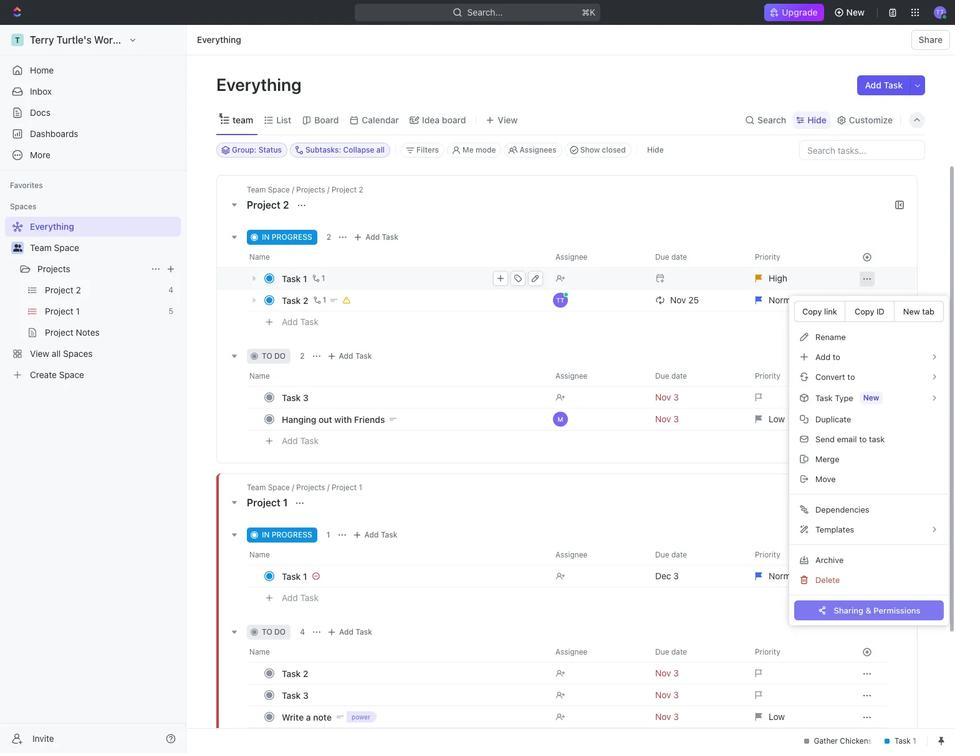 Task type: locate. For each thing, give the bounding box(es) containing it.
‎task
[[282, 571, 301, 582], [282, 669, 301, 679]]

tree inside sidebar navigation
[[5, 217, 181, 385]]

docs link
[[5, 103, 181, 123]]

send email to task
[[815, 434, 885, 444]]

3 up write a note on the bottom of page
[[303, 690, 309, 701]]

to do down 'task 2'
[[262, 352, 286, 361]]

new right upgrade
[[846, 7, 865, 17]]

3 for first task 3 link from the bottom
[[303, 690, 309, 701]]

move link
[[794, 469, 944, 489]]

progress
[[272, 233, 312, 242], [272, 530, 312, 540]]

task 3 up hanging
[[282, 392, 309, 403]]

3 for second task 3 link from the bottom of the page
[[303, 392, 309, 403]]

1 do from the top
[[274, 352, 286, 361]]

list link
[[274, 111, 291, 129]]

new for new button
[[846, 7, 865, 17]]

add task button
[[857, 75, 910, 95], [350, 230, 403, 245], [276, 315, 324, 330], [324, 349, 377, 364], [276, 434, 324, 449], [349, 528, 402, 543], [276, 591, 324, 606], [324, 625, 377, 640]]

new button
[[829, 2, 872, 22]]

2 for ‎task 2
[[303, 669, 308, 679]]

team space link
[[30, 238, 178, 258]]

0 vertical spatial task 3 link
[[279, 389, 545, 407]]

‎task up 4
[[282, 571, 301, 582]]

to inside add to link
[[833, 352, 840, 362]]

0 vertical spatial 1 button
[[310, 272, 327, 285]]

sharing & permissions link
[[794, 601, 944, 621]]

1 vertical spatial task 3 link
[[279, 687, 545, 705]]

task 3 link down ‎task 2 link
[[279, 687, 545, 705]]

3 up hanging
[[303, 392, 309, 403]]

in progress
[[262, 233, 312, 242], [262, 530, 312, 540]]

‎task down 4
[[282, 669, 301, 679]]

do
[[274, 352, 286, 361], [274, 628, 286, 637]]

in progress down project 2
[[262, 233, 312, 242]]

delete
[[815, 575, 840, 585]]

1
[[303, 273, 307, 284], [321, 274, 325, 283], [323, 295, 326, 305], [283, 497, 288, 509], [327, 530, 330, 540], [303, 571, 307, 582]]

0 vertical spatial to do
[[262, 352, 286, 361]]

new tab link
[[894, 301, 944, 322]]

hide button
[[792, 111, 830, 129]]

0 horizontal spatial copy
[[802, 307, 822, 317]]

0 vertical spatial hide
[[807, 114, 826, 125]]

task
[[884, 80, 903, 90], [382, 233, 398, 242], [282, 273, 301, 284], [282, 295, 301, 306], [300, 316, 319, 327], [355, 352, 372, 361], [282, 392, 301, 403], [815, 393, 833, 403], [300, 436, 319, 446], [381, 530, 397, 540], [300, 593, 319, 603], [356, 628, 372, 637], [282, 690, 301, 701]]

‎task for ‎task 2
[[282, 669, 301, 679]]

0 vertical spatial ‎task
[[282, 571, 301, 582]]

home link
[[5, 60, 181, 80]]

in down project 1
[[262, 530, 270, 540]]

2 do from the top
[[274, 628, 286, 637]]

sharing & permissions
[[834, 606, 920, 616]]

1 vertical spatial ‎task
[[282, 669, 301, 679]]

progress down project 1
[[272, 530, 312, 540]]

2 3 from the top
[[303, 690, 309, 701]]

2 in from the top
[[262, 530, 270, 540]]

1 button
[[310, 272, 327, 285], [311, 294, 328, 307]]

in progress down project 1
[[262, 530, 312, 540]]

to do left 4
[[262, 628, 286, 637]]

1 vertical spatial in
[[262, 530, 270, 540]]

hanging out with friends
[[282, 414, 385, 425]]

1 vertical spatial 1 button
[[311, 294, 328, 307]]

rename
[[815, 332, 846, 342]]

1 task 3 link from the top
[[279, 389, 545, 407]]

0 vertical spatial everything
[[197, 34, 241, 45]]

new
[[846, 7, 865, 17], [903, 306, 920, 316], [863, 393, 879, 403]]

0 vertical spatial progress
[[272, 233, 312, 242]]

do down 'task 2'
[[274, 352, 286, 361]]

0 vertical spatial project
[[247, 199, 281, 211]]

to do
[[262, 352, 286, 361], [262, 628, 286, 637]]

tree
[[5, 217, 181, 385]]

favorites
[[10, 181, 43, 190]]

templates link
[[794, 520, 944, 540]]

user group image
[[13, 244, 22, 252]]

1 button right 'task 2'
[[311, 294, 328, 307]]

0 vertical spatial in progress
[[262, 233, 312, 242]]

1 horizontal spatial hide
[[807, 114, 826, 125]]

hanging
[[282, 414, 316, 425]]

send
[[815, 434, 835, 444]]

0 horizontal spatial hide
[[647, 145, 664, 155]]

new inside new button
[[846, 7, 865, 17]]

to do for 1
[[262, 628, 286, 637]]

1 vertical spatial 3
[[303, 690, 309, 701]]

board
[[442, 114, 466, 125]]

type
[[835, 393, 853, 403]]

copy left id
[[855, 307, 874, 317]]

2 task 3 link from the top
[[279, 687, 545, 705]]

do left 4
[[274, 628, 286, 637]]

Search tasks... text field
[[800, 141, 924, 160]]

1 vertical spatial in progress
[[262, 530, 312, 540]]

2 ‎task from the top
[[282, 669, 301, 679]]

new down convert to dropdown button
[[863, 393, 879, 403]]

1 vertical spatial to do
[[262, 628, 286, 637]]

0 vertical spatial task 3
[[282, 392, 309, 403]]

copy link
[[802, 307, 837, 317]]

space
[[54, 242, 79, 253]]

invite
[[32, 733, 54, 744]]

inbox link
[[5, 82, 181, 102]]

1 vertical spatial new
[[903, 306, 920, 316]]

write a note link
[[279, 708, 545, 727]]

convert to link
[[794, 367, 944, 387]]

upgrade link
[[764, 4, 824, 21]]

archive link
[[794, 550, 944, 570]]

tree containing team space
[[5, 217, 181, 385]]

2 progress from the top
[[272, 530, 312, 540]]

add
[[865, 80, 881, 90], [365, 233, 380, 242], [282, 316, 298, 327], [339, 352, 353, 361], [815, 352, 830, 362], [282, 436, 298, 446], [364, 530, 379, 540], [282, 593, 298, 603], [339, 628, 354, 637]]

1 button right task 1
[[310, 272, 327, 285]]

1 button for 2
[[311, 294, 328, 307]]

write
[[282, 712, 304, 723]]

task 3 down the ‎task 2
[[282, 690, 309, 701]]

progress down project 2
[[272, 233, 312, 242]]

0 vertical spatial 3
[[303, 392, 309, 403]]

1 vertical spatial task 3
[[282, 690, 309, 701]]

copy for copy link
[[802, 307, 822, 317]]

0 vertical spatial do
[[274, 352, 286, 361]]

search
[[757, 114, 786, 125]]

progress for project 1
[[272, 530, 312, 540]]

new left tab on the top of page
[[903, 306, 920, 316]]

to inside convert to link
[[847, 372, 855, 382]]

1 progress from the top
[[272, 233, 312, 242]]

2 copy from the left
[[855, 307, 874, 317]]

task 3
[[282, 392, 309, 403], [282, 690, 309, 701]]

1 vertical spatial progress
[[272, 530, 312, 540]]

everything inside everything link
[[197, 34, 241, 45]]

1 3 from the top
[[303, 392, 309, 403]]

1 in progress from the top
[[262, 233, 312, 242]]

1 horizontal spatial copy
[[855, 307, 874, 317]]

friends
[[354, 414, 385, 425]]

add task
[[865, 80, 903, 90], [365, 233, 398, 242], [282, 316, 319, 327], [339, 352, 372, 361], [282, 436, 319, 446], [364, 530, 397, 540], [282, 593, 319, 603], [339, 628, 372, 637]]

1 vertical spatial do
[[274, 628, 286, 637]]

hide inside hide button
[[647, 145, 664, 155]]

copy for copy id
[[855, 307, 874, 317]]

idea board link
[[419, 111, 466, 129]]

1 copy from the left
[[802, 307, 822, 317]]

in
[[262, 233, 270, 242], [262, 530, 270, 540]]

2 task 3 from the top
[[282, 690, 309, 701]]

spaces
[[10, 202, 36, 211]]

0 vertical spatial in
[[262, 233, 270, 242]]

new inside new tab link
[[903, 306, 920, 316]]

1 to do from the top
[[262, 352, 286, 361]]

in down project 2
[[262, 233, 270, 242]]

in for 1
[[262, 530, 270, 540]]

to
[[262, 352, 272, 361], [833, 352, 840, 362], [847, 372, 855, 382], [859, 434, 867, 444], [262, 628, 272, 637]]

2 project from the top
[[247, 497, 281, 509]]

copy left link
[[802, 307, 822, 317]]

task 3 link up hanging out with friends link
[[279, 389, 545, 407]]

progress for project 2
[[272, 233, 312, 242]]

2
[[283, 199, 289, 211], [327, 233, 331, 242], [303, 295, 308, 306], [300, 352, 305, 361], [303, 669, 308, 679]]

project for project 1
[[247, 497, 281, 509]]

1 vertical spatial hide
[[647, 145, 664, 155]]

‎task 2
[[282, 669, 308, 679]]

convert to button
[[794, 367, 944, 387]]

3
[[303, 392, 309, 403], [303, 690, 309, 701]]

2 to do from the top
[[262, 628, 286, 637]]

1 vertical spatial project
[[247, 497, 281, 509]]

0 vertical spatial new
[[846, 7, 865, 17]]

1 vertical spatial everything
[[216, 74, 305, 95]]

sharing
[[834, 606, 863, 616]]

customize
[[849, 114, 893, 125]]

hide inside hide dropdown button
[[807, 114, 826, 125]]

1 ‎task from the top
[[282, 571, 301, 582]]

1 project from the top
[[247, 199, 281, 211]]

projects link
[[37, 259, 146, 279]]

hide
[[807, 114, 826, 125], [647, 145, 664, 155]]

2 in progress from the top
[[262, 530, 312, 540]]

1 in from the top
[[262, 233, 270, 242]]



Task type: describe. For each thing, give the bounding box(es) containing it.
copy id button
[[845, 301, 894, 322]]

to inside 'send email to task' "link"
[[859, 434, 867, 444]]

merge
[[815, 454, 839, 464]]

1 inside ‎task 1 link
[[303, 571, 307, 582]]

email
[[837, 434, 857, 444]]

‎task for ‎task 1
[[282, 571, 301, 582]]

task 2
[[282, 295, 308, 306]]

to do for 2
[[262, 352, 286, 361]]

add to button
[[794, 347, 944, 367]]

copy link button
[[794, 301, 845, 322]]

add inside dropdown button
[[815, 352, 830, 362]]

project 2
[[247, 199, 292, 211]]

move
[[815, 474, 836, 484]]

duplicate
[[815, 414, 851, 424]]

project for project 2
[[247, 199, 281, 211]]

search button
[[741, 111, 790, 129]]

task 1
[[282, 273, 307, 284]]

dashboards
[[30, 128, 78, 139]]

task type
[[815, 393, 853, 403]]

in progress for 1
[[262, 530, 312, 540]]

assignees
[[520, 145, 556, 155]]

idea board
[[422, 114, 466, 125]]

2 for task 2
[[303, 295, 308, 306]]

4
[[300, 628, 305, 637]]

templates
[[815, 525, 854, 535]]

tab
[[922, 306, 934, 316]]

new tab
[[903, 306, 934, 316]]

add to link
[[794, 347, 944, 367]]

id
[[876, 307, 884, 317]]

sidebar navigation
[[0, 25, 186, 754]]

a
[[306, 712, 311, 723]]

in progress for 2
[[262, 233, 312, 242]]

customize button
[[833, 111, 896, 129]]

&
[[866, 606, 871, 616]]

list
[[276, 114, 291, 125]]

favorites button
[[5, 178, 48, 193]]

rename link
[[794, 327, 944, 347]]

assignees button
[[504, 143, 562, 158]]

delete link
[[794, 570, 944, 590]]

dependencies link
[[794, 500, 944, 520]]

1 task 3 from the top
[[282, 392, 309, 403]]

board
[[314, 114, 339, 125]]

‎task 2 link
[[279, 665, 545, 683]]

project 1
[[247, 497, 290, 509]]

with
[[334, 414, 352, 425]]

dependencies
[[815, 505, 869, 515]]

docs
[[30, 107, 51, 118]]

hanging out with friends link
[[279, 410, 545, 429]]

new for tab
[[903, 306, 920, 316]]

2 vertical spatial new
[[863, 393, 879, 403]]

search...
[[467, 7, 503, 17]]

team
[[233, 114, 253, 125]]

2 for project 2
[[283, 199, 289, 211]]

1 button for 1
[[310, 272, 327, 285]]

convert to
[[815, 372, 855, 382]]

send email to task link
[[794, 430, 944, 449]]

home
[[30, 65, 54, 75]]

calendar
[[362, 114, 399, 125]]

upgrade
[[782, 7, 818, 17]]

write a note
[[282, 712, 332, 723]]

board link
[[312, 111, 339, 129]]

move button
[[794, 469, 944, 489]]

task
[[869, 434, 885, 444]]

copy id
[[855, 307, 884, 317]]

in for 2
[[262, 233, 270, 242]]

do for 2
[[274, 352, 286, 361]]

convert
[[815, 372, 845, 382]]

projects
[[37, 264, 70, 274]]

⌘k
[[582, 7, 595, 17]]

team link
[[230, 111, 253, 129]]

duplicate link
[[794, 410, 944, 430]]

out
[[319, 414, 332, 425]]

link
[[824, 307, 837, 317]]

add to
[[815, 352, 840, 362]]

templates button
[[794, 520, 944, 540]]

calendar link
[[359, 111, 399, 129]]

archive
[[815, 555, 844, 565]]

share
[[919, 34, 943, 45]]

team
[[30, 242, 52, 253]]

‎task 1 link
[[279, 568, 545, 586]]

hide button
[[642, 143, 669, 158]]

do for 1
[[274, 628, 286, 637]]

‎task 1
[[282, 571, 307, 582]]

dashboards link
[[5, 124, 181, 144]]

everything link
[[194, 32, 244, 47]]

permissions
[[874, 606, 920, 616]]

inbox
[[30, 86, 52, 97]]



Task type: vqa. For each thing, say whether or not it's contained in the screenshot.
Delete
yes



